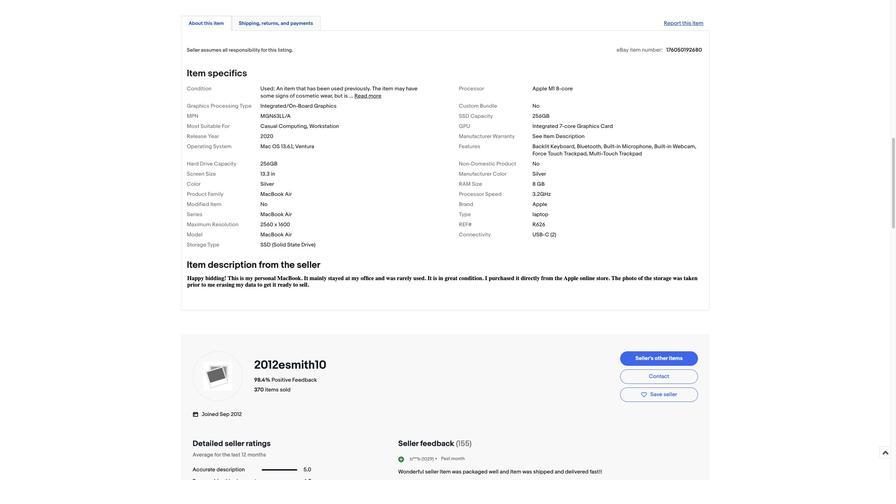 Task type: vqa. For each thing, say whether or not it's contained in the screenshot.
AIR to the bottom
yes



Task type: describe. For each thing, give the bounding box(es) containing it.
report this item link
[[660, 16, 707, 30]]

0 vertical spatial the
[[281, 260, 295, 271]]

ebay
[[617, 47, 629, 54]]

size for ram size
[[472, 181, 482, 188]]

last
[[231, 452, 240, 459]]

series
[[187, 211, 202, 218]]

laptop
[[533, 211, 548, 218]]

macbook air for model
[[260, 232, 292, 239]]

item for report this item
[[693, 20, 704, 27]]

no for modified item
[[260, 201, 268, 208]]

month
[[451, 457, 465, 462]]

item description from the seller
[[187, 260, 320, 271]]

2 horizontal spatial graphics
[[577, 123, 599, 130]]

item down integrated
[[543, 133, 554, 140]]

assumes
[[201, 47, 221, 53]]

manufacturer warranty
[[459, 133, 515, 140]]

delivered
[[565, 469, 589, 476]]

2560 x 1600
[[260, 222, 290, 228]]

from
[[259, 260, 279, 271]]

fast!!
[[590, 469, 602, 476]]

(1029)
[[422, 457, 434, 463]]

seller for save seller
[[664, 392, 677, 399]]

sold
[[280, 387, 291, 394]]

domestic
[[471, 161, 495, 168]]

number:
[[642, 47, 663, 54]]

item for about this item
[[214, 20, 224, 26]]

1 was from the left
[[452, 469, 462, 476]]

joined sep 2012
[[202, 412, 242, 419]]

operating
[[187, 143, 212, 150]]

payments
[[290, 20, 313, 26]]

x
[[274, 222, 277, 228]]

text__icon wrapper image
[[193, 411, 202, 418]]

usb-c (2)
[[533, 232, 556, 239]]

modified item
[[187, 201, 221, 208]]

positive
[[272, 377, 291, 384]]

may
[[395, 85, 405, 92]]

98.4% positive feedback 370 items sold
[[254, 377, 317, 394]]

7-
[[560, 123, 564, 130]]

2560
[[260, 222, 273, 228]]

silver for manufacturer color
[[533, 171, 546, 178]]

processing
[[211, 103, 238, 110]]

item right ebay
[[630, 47, 641, 54]]

custom bundle
[[459, 103, 497, 110]]

description for item
[[208, 260, 257, 271]]

2 horizontal spatial and
[[555, 469, 564, 476]]

shipping,
[[239, 20, 261, 26]]

save seller
[[650, 392, 677, 399]]

save
[[650, 392, 662, 399]]

maximum
[[187, 222, 211, 228]]

seller for seller assumes all responsibility for this listing.
[[187, 47, 200, 53]]

0 horizontal spatial in
[[271, 171, 275, 178]]

feedback
[[292, 377, 317, 384]]

this for report
[[682, 20, 691, 27]]

370
[[254, 387, 264, 394]]

seller's other items link
[[620, 352, 698, 366]]

read more button
[[354, 93, 381, 100]]

apple for apple m1 8-core
[[533, 85, 547, 92]]

256gb for hard drive capacity
[[260, 161, 277, 168]]

8-
[[556, 85, 561, 92]]

board
[[298, 103, 313, 110]]

most suitable for
[[187, 123, 230, 130]]

hard
[[187, 161, 199, 168]]

an
[[276, 85, 283, 92]]

shipped
[[533, 469, 554, 476]]

items inside 98.4% positive feedback 370 items sold
[[265, 387, 279, 394]]

gpu
[[459, 123, 470, 130]]

non-domestic product
[[459, 161, 516, 168]]

suitable
[[201, 123, 221, 130]]

macbook for product family
[[260, 191, 284, 198]]

drive)
[[301, 242, 316, 249]]

2 was from the left
[[523, 469, 532, 476]]

seller for wonderful seller item was packaged well and item was shipped and delivered fast!!
[[425, 469, 439, 476]]

item for used: an item that has been used previously. the item may have some signs of cosmetic wear, but is ...
[[284, 85, 295, 92]]

release year
[[187, 133, 219, 140]]

condition
[[187, 85, 211, 92]]

1 vertical spatial the
[[222, 452, 230, 459]]

wonderful seller item was packaged well and item was shipped and delivered fast!!
[[398, 469, 602, 476]]

manufacturer for manufacturer color
[[459, 171, 492, 178]]

is
[[344, 93, 348, 100]]

seller's other items
[[636, 355, 683, 362]]

sep
[[220, 412, 230, 419]]

save seller button
[[620, 388, 698, 403]]

integrated 7-core graphics card
[[533, 123, 613, 130]]

gb
[[537, 181, 545, 188]]

2012esmith10 link
[[254, 359, 329, 373]]

wonderful
[[398, 469, 424, 476]]

warranty
[[493, 133, 515, 140]]

shipping, returns, and payments
[[239, 20, 313, 26]]

this for about
[[204, 20, 213, 26]]

casual computing, workstation
[[260, 123, 339, 130]]

0 horizontal spatial color
[[187, 181, 201, 188]]

family
[[208, 191, 224, 198]]

see item description
[[533, 133, 585, 140]]

size for screen size
[[206, 171, 216, 178]]

2012
[[231, 412, 242, 419]]

seller for seller feedback (155)
[[398, 440, 419, 449]]

card
[[601, 123, 613, 130]]

mac
[[260, 143, 271, 150]]

past month
[[441, 457, 465, 462]]

feedback
[[420, 440, 454, 449]]

contact link
[[620, 370, 698, 385]]

and inside shipping, returns, and payments button
[[281, 20, 289, 26]]

most
[[187, 123, 199, 130]]

1600
[[278, 222, 290, 228]]

responsibility
[[229, 47, 260, 53]]

(solid
[[272, 242, 286, 249]]

custom
[[459, 103, 479, 110]]

5.0
[[304, 467, 311, 474]]

resolution
[[212, 222, 238, 228]]

13.3 in
[[260, 171, 275, 178]]

previously.
[[345, 85, 371, 92]]

been
[[317, 85, 330, 92]]



Task type: locate. For each thing, give the bounding box(es) containing it.
macbook for model
[[260, 232, 284, 239]]

1 horizontal spatial and
[[500, 469, 509, 476]]

ssd capacity
[[459, 113, 493, 120]]

1 horizontal spatial was
[[523, 469, 532, 476]]

bundle
[[480, 103, 497, 110]]

1 vertical spatial air
[[285, 211, 292, 218]]

manufacturer for manufacturer warranty
[[459, 133, 492, 140]]

speed
[[485, 191, 502, 198]]

for
[[222, 123, 230, 130]]

1 horizontal spatial built-
[[654, 143, 667, 150]]

report this item
[[664, 20, 704, 27]]

item
[[187, 68, 206, 79], [543, 133, 554, 140], [210, 201, 221, 208], [187, 260, 206, 271], [440, 469, 451, 476], [510, 469, 521, 476]]

item down family
[[210, 201, 221, 208]]

1 vertical spatial for
[[214, 452, 221, 459]]

microphone,
[[622, 143, 653, 150]]

macbook up 2560 x 1600 on the left top of the page
[[260, 211, 284, 218]]

seller feedback (155)
[[398, 440, 472, 449]]

seller down drive)
[[297, 260, 320, 271]]

2012esmith10 image
[[203, 362, 232, 391]]

1 vertical spatial core
[[564, 123, 576, 130]]

maximum resolution
[[187, 222, 238, 228]]

macbook down 13.3 in
[[260, 191, 284, 198]]

color down non-domestic product
[[493, 171, 507, 178]]

256gb up 13.3 in
[[260, 161, 277, 168]]

13.3
[[260, 171, 270, 178]]

graphics down 'wear,'
[[314, 103, 337, 110]]

that
[[296, 85, 306, 92]]

2 macbook from the top
[[260, 211, 284, 218]]

tab list
[[181, 14, 710, 31]]

for right average
[[214, 452, 221, 459]]

apple left the m1 in the top right of the page
[[533, 85, 547, 92]]

in
[[617, 143, 621, 150], [667, 143, 672, 150], [271, 171, 275, 178]]

integrated/on-board graphics
[[260, 103, 337, 110]]

2 apple from the top
[[533, 201, 547, 208]]

was left shipped
[[523, 469, 532, 476]]

256gb up integrated
[[533, 113, 550, 120]]

0 horizontal spatial was
[[452, 469, 462, 476]]

0 horizontal spatial product
[[187, 191, 207, 198]]

returns,
[[262, 20, 279, 26]]

8
[[533, 181, 536, 188]]

0 vertical spatial macbook
[[260, 191, 284, 198]]

for right responsibility
[[261, 47, 267, 53]]

1 vertical spatial manufacturer
[[459, 171, 492, 178]]

keyboard,
[[551, 143, 576, 150]]

air for model
[[285, 232, 292, 239]]

2 touch from the left
[[603, 151, 618, 158]]

1 horizontal spatial color
[[493, 171, 507, 178]]

0 horizontal spatial silver
[[260, 181, 274, 188]]

c
[[545, 232, 549, 239]]

ratings
[[246, 440, 271, 449]]

was
[[452, 469, 462, 476], [523, 469, 532, 476]]

integrated/on-
[[260, 103, 298, 110]]

no for non-domestic product
[[533, 161, 540, 168]]

0 vertical spatial items
[[669, 355, 683, 362]]

detailed seller ratings
[[193, 440, 271, 449]]

0 vertical spatial ssd
[[459, 113, 469, 120]]

item right "the"
[[382, 85, 393, 92]]

operating system
[[187, 143, 232, 150]]

this inside the about this item button
[[204, 20, 213, 26]]

seller inside "button"
[[664, 392, 677, 399]]

1 horizontal spatial touch
[[603, 151, 618, 158]]

processor down ram size
[[459, 191, 484, 198]]

product up modified
[[187, 191, 207, 198]]

2 macbook air from the top
[[260, 211, 292, 218]]

2 vertical spatial type
[[207, 242, 219, 249]]

(155)
[[456, 440, 472, 449]]

apple for apple
[[533, 201, 547, 208]]

0 vertical spatial description
[[208, 260, 257, 271]]

1 processor from the top
[[459, 85, 484, 92]]

1 horizontal spatial size
[[472, 181, 482, 188]]

item up condition
[[187, 68, 206, 79]]

built- right microphone,
[[654, 143, 667, 150]]

256gb for ssd capacity
[[533, 113, 550, 120]]

items right 370 on the left bottom
[[265, 387, 279, 394]]

screen size
[[187, 171, 216, 178]]

description down average for the last 12 months
[[217, 467, 245, 474]]

macbook down 2560 x 1600 on the left top of the page
[[260, 232, 284, 239]]

macbook air for series
[[260, 211, 292, 218]]

2 built- from the left
[[654, 143, 667, 150]]

0 vertical spatial macbook air
[[260, 191, 292, 198]]

item right about on the left top of page
[[214, 20, 224, 26]]

graphics up mpn
[[187, 103, 209, 110]]

and right shipped
[[555, 469, 564, 476]]

and right returns,
[[281, 20, 289, 26]]

2 manufacturer from the top
[[459, 171, 492, 178]]

read more
[[354, 93, 381, 100]]

ssd for ssd (solid state drive)
[[260, 242, 271, 249]]

backlit keyboard, bluetooth, built-in microphone, built-in webcam, force touch trackpad, multi-touch trackpad
[[533, 143, 696, 158]]

product right domestic
[[497, 161, 516, 168]]

seller up last
[[225, 440, 244, 449]]

1 vertical spatial silver
[[260, 181, 274, 188]]

0 horizontal spatial type
[[207, 242, 219, 249]]

item down storage
[[187, 260, 206, 271]]

1 macbook air from the top
[[260, 191, 292, 198]]

1 vertical spatial seller
[[398, 440, 419, 449]]

item specifics
[[187, 68, 247, 79]]

this right report
[[682, 20, 691, 27]]

apple
[[533, 85, 547, 92], [533, 201, 547, 208]]

seller right save
[[664, 392, 677, 399]]

1 touch from the left
[[548, 151, 563, 158]]

3 macbook from the top
[[260, 232, 284, 239]]

1 vertical spatial 256gb
[[260, 161, 277, 168]]

item up of
[[284, 85, 295, 92]]

1 vertical spatial product
[[187, 191, 207, 198]]

in up trackpad
[[617, 143, 621, 150]]

1 manufacturer from the top
[[459, 133, 492, 140]]

0 vertical spatial processor
[[459, 85, 484, 92]]

2 vertical spatial macbook air
[[260, 232, 292, 239]]

1 macbook from the top
[[260, 191, 284, 198]]

0 vertical spatial silver
[[533, 171, 546, 178]]

1 vertical spatial processor
[[459, 191, 484, 198]]

the right from
[[281, 260, 295, 271]]

0 horizontal spatial seller
[[187, 47, 200, 53]]

description for accurate
[[217, 467, 245, 474]]

size down hard drive capacity
[[206, 171, 216, 178]]

in right 13.3
[[271, 171, 275, 178]]

0 vertical spatial type
[[240, 103, 252, 110]]

98.4%
[[254, 377, 270, 384]]

0 vertical spatial capacity
[[470, 113, 493, 120]]

ssd for ssd capacity
[[459, 113, 469, 120]]

0 horizontal spatial for
[[214, 452, 221, 459]]

0 vertical spatial product
[[497, 161, 516, 168]]

1 horizontal spatial 256gb
[[533, 113, 550, 120]]

multi-
[[589, 151, 603, 158]]

0 horizontal spatial the
[[222, 452, 230, 459]]

system
[[213, 143, 232, 150]]

1 vertical spatial color
[[187, 181, 201, 188]]

0 horizontal spatial 256gb
[[260, 161, 277, 168]]

mgn63ll/a
[[260, 113, 291, 120]]

1 vertical spatial capacity
[[214, 161, 236, 168]]

1 air from the top
[[285, 191, 292, 198]]

1 horizontal spatial this
[[268, 47, 277, 53]]

2012esmith10
[[254, 359, 326, 373]]

the left last
[[222, 452, 230, 459]]

read
[[354, 93, 367, 100]]

1 vertical spatial macbook
[[260, 211, 284, 218]]

1 horizontal spatial capacity
[[470, 113, 493, 120]]

1 horizontal spatial items
[[669, 355, 683, 362]]

manufacturer up ram size
[[459, 171, 492, 178]]

ram
[[459, 181, 471, 188]]

(2)
[[550, 232, 556, 239]]

0 vertical spatial seller
[[187, 47, 200, 53]]

0 vertical spatial core
[[561, 85, 573, 92]]

r626
[[533, 222, 545, 228]]

trackpad
[[619, 151, 642, 158]]

color down screen
[[187, 181, 201, 188]]

2 air from the top
[[285, 211, 292, 218]]

0 vertical spatial size
[[206, 171, 216, 178]]

macbook for series
[[260, 211, 284, 218]]

ssd up gpu
[[459, 113, 469, 120]]

integrated
[[533, 123, 558, 130]]

tab list containing about this item
[[181, 14, 710, 31]]

built-
[[604, 143, 617, 150], [654, 143, 667, 150]]

brand
[[459, 201, 473, 208]]

webcam,
[[673, 143, 696, 150]]

touch down keyboard,
[[548, 151, 563, 158]]

ventura
[[295, 143, 314, 150]]

2 horizontal spatial in
[[667, 143, 672, 150]]

average
[[193, 452, 213, 459]]

graphics processing type
[[187, 103, 252, 110]]

1 horizontal spatial type
[[240, 103, 252, 110]]

screen
[[187, 171, 204, 178]]

items right other
[[669, 355, 683, 362]]

size
[[206, 171, 216, 178], [472, 181, 482, 188]]

model
[[187, 232, 203, 239]]

1 horizontal spatial in
[[617, 143, 621, 150]]

2 horizontal spatial type
[[459, 211, 471, 218]]

1 vertical spatial size
[[472, 181, 482, 188]]

1 vertical spatial ssd
[[260, 242, 271, 249]]

about this item
[[189, 20, 224, 26]]

description down storage type
[[208, 260, 257, 271]]

seller
[[187, 47, 200, 53], [398, 440, 419, 449]]

this inside report this item link
[[682, 20, 691, 27]]

1 vertical spatial no
[[533, 161, 540, 168]]

2 vertical spatial air
[[285, 232, 292, 239]]

silver down 13.3 in
[[260, 181, 274, 188]]

ssd (solid state drive)
[[260, 242, 316, 249]]

2 vertical spatial no
[[260, 201, 268, 208]]

seller left 'assumes' on the left top of page
[[187, 47, 200, 53]]

items
[[669, 355, 683, 362], [265, 387, 279, 394]]

2 horizontal spatial this
[[682, 20, 691, 27]]

no down force
[[533, 161, 540, 168]]

seller up b***b
[[398, 440, 419, 449]]

no up 2560 at left top
[[260, 201, 268, 208]]

1 horizontal spatial ssd
[[459, 113, 469, 120]]

0 vertical spatial 256gb
[[533, 113, 550, 120]]

core up "description"
[[564, 123, 576, 130]]

silver for color
[[260, 181, 274, 188]]

2 vertical spatial macbook
[[260, 232, 284, 239]]

0 vertical spatial for
[[261, 47, 267, 53]]

accurate description
[[193, 467, 245, 474]]

no up integrated
[[533, 103, 540, 110]]

type right processing
[[240, 103, 252, 110]]

and right well
[[500, 469, 509, 476]]

0 horizontal spatial this
[[204, 20, 213, 26]]

1 built- from the left
[[604, 143, 617, 150]]

1 vertical spatial macbook air
[[260, 211, 292, 218]]

item right report
[[693, 20, 704, 27]]

packaged
[[463, 469, 488, 476]]

0 horizontal spatial touch
[[548, 151, 563, 158]]

ssd left (solid
[[260, 242, 271, 249]]

1 horizontal spatial graphics
[[314, 103, 337, 110]]

1 horizontal spatial the
[[281, 260, 295, 271]]

graphics left the card at the top
[[577, 123, 599, 130]]

processor for processor
[[459, 85, 484, 92]]

1 vertical spatial items
[[265, 387, 279, 394]]

was down month
[[452, 469, 462, 476]]

core right the m1 in the top right of the page
[[561, 85, 573, 92]]

hard drive capacity
[[187, 161, 236, 168]]

all
[[223, 47, 228, 53]]

type up ref#
[[459, 211, 471, 218]]

item right well
[[510, 469, 521, 476]]

capacity down system
[[214, 161, 236, 168]]

0 horizontal spatial items
[[265, 387, 279, 394]]

item down past
[[440, 469, 451, 476]]

3 air from the top
[[285, 232, 292, 239]]

backlit
[[533, 143, 549, 150]]

used: an item that has been used previously. the item may have some signs of cosmetic wear, but is ...
[[260, 85, 418, 100]]

about this item button
[[189, 20, 224, 27]]

seller down (1029) on the bottom of page
[[425, 469, 439, 476]]

macbook air for product family
[[260, 191, 292, 198]]

2020
[[260, 133, 273, 140]]

type right storage
[[207, 242, 219, 249]]

processor up 'custom'
[[459, 85, 484, 92]]

m1
[[549, 85, 555, 92]]

detailed
[[193, 440, 223, 449]]

2 processor from the top
[[459, 191, 484, 198]]

1 vertical spatial description
[[217, 467, 245, 474]]

size up processor speed
[[472, 181, 482, 188]]

macbook air up x
[[260, 211, 292, 218]]

in left webcam,
[[667, 143, 672, 150]]

0 horizontal spatial and
[[281, 20, 289, 26]]

0 horizontal spatial graphics
[[187, 103, 209, 110]]

this
[[682, 20, 691, 27], [204, 20, 213, 26], [268, 47, 277, 53]]

force
[[533, 151, 547, 158]]

casual
[[260, 123, 278, 130]]

1 vertical spatial apple
[[533, 201, 547, 208]]

the
[[372, 85, 381, 92]]

see
[[533, 133, 542, 140]]

1 horizontal spatial seller
[[398, 440, 419, 449]]

silver up 8 gb on the right top of the page
[[533, 171, 546, 178]]

built- right bluetooth,
[[604, 143, 617, 150]]

this left listing.
[[268, 47, 277, 53]]

b***b
[[410, 457, 421, 463]]

air for series
[[285, 211, 292, 218]]

this right about on the left top of page
[[204, 20, 213, 26]]

3 macbook air from the top
[[260, 232, 292, 239]]

0 vertical spatial apple
[[533, 85, 547, 92]]

silver
[[533, 171, 546, 178], [260, 181, 274, 188]]

0 horizontal spatial size
[[206, 171, 216, 178]]

1 horizontal spatial silver
[[533, 171, 546, 178]]

1 apple from the top
[[533, 85, 547, 92]]

0 vertical spatial color
[[493, 171, 507, 178]]

0 vertical spatial manufacturer
[[459, 133, 492, 140]]

0 vertical spatial no
[[533, 103, 540, 110]]

product
[[497, 161, 516, 168], [187, 191, 207, 198]]

0 horizontal spatial ssd
[[260, 242, 271, 249]]

seller for detailed seller ratings
[[225, 440, 244, 449]]

macbook air down x
[[260, 232, 292, 239]]

used:
[[260, 85, 275, 92]]

processor for processor speed
[[459, 191, 484, 198]]

macbook air down 13.3 in
[[260, 191, 292, 198]]

touch left trackpad
[[603, 151, 618, 158]]

apple up laptop
[[533, 201, 547, 208]]

12
[[242, 452, 246, 459]]

manufacturer up features
[[459, 133, 492, 140]]

joined
[[202, 412, 219, 419]]

1 horizontal spatial product
[[497, 161, 516, 168]]

0 vertical spatial air
[[285, 191, 292, 198]]

0 horizontal spatial built-
[[604, 143, 617, 150]]

capacity down custom bundle
[[470, 113, 493, 120]]

1 horizontal spatial for
[[261, 47, 267, 53]]

no for custom bundle
[[533, 103, 540, 110]]

core
[[561, 85, 573, 92], [564, 123, 576, 130]]

b***b (1029)
[[410, 457, 434, 463]]

3.2ghz
[[533, 191, 551, 198]]

seller
[[297, 260, 320, 271], [664, 392, 677, 399], [225, 440, 244, 449], [425, 469, 439, 476]]

item inside button
[[214, 20, 224, 26]]

0 horizontal spatial capacity
[[214, 161, 236, 168]]

storage type
[[187, 242, 219, 249]]

air for product family
[[285, 191, 292, 198]]

mac os 13.6.1, ventura
[[260, 143, 314, 150]]

1 vertical spatial type
[[459, 211, 471, 218]]



